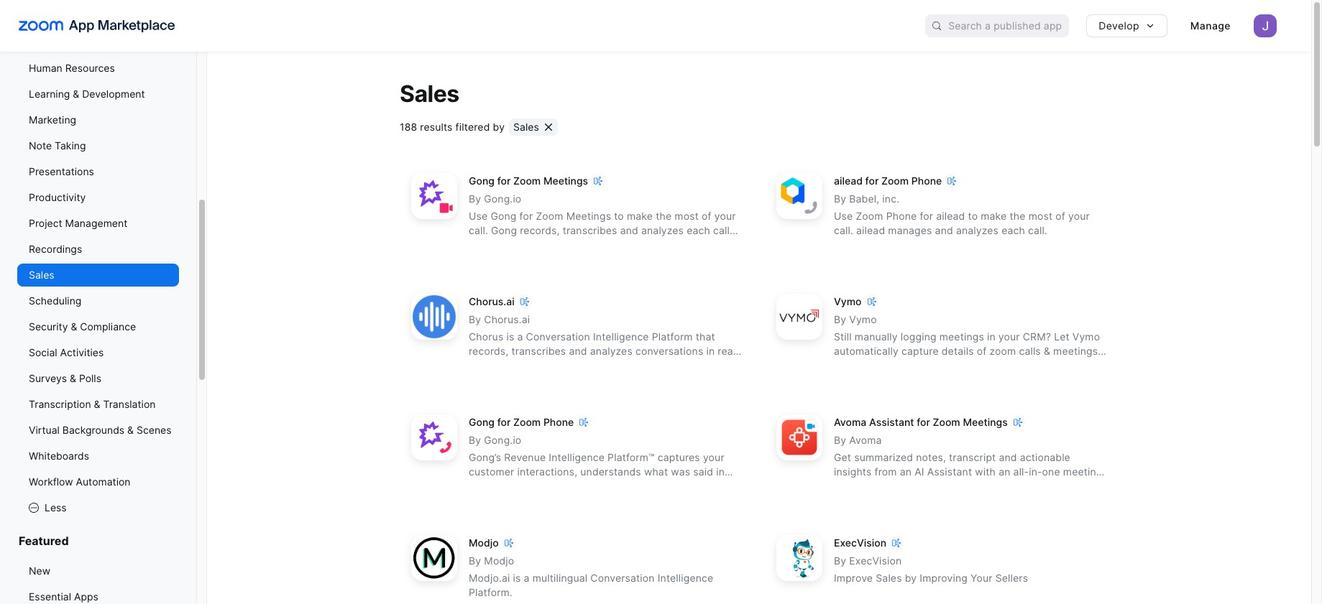 Task type: locate. For each thing, give the bounding box(es) containing it.
meetings up 'details'
[[939, 331, 984, 343]]

avoma
[[834, 417, 867, 429], [849, 434, 882, 447]]

zoom inside "by babel, inc. use zoom phone for ailead to make the most of your call. ailead manages and analyzes each call."
[[856, 210, 883, 222]]

2 horizontal spatial to
[[968, 210, 978, 222]]

1 vertical spatial meetings
[[566, 210, 611, 222]]

by inside by gong.io gong's revenue intelligence platform™ captures your customer interactions, understands what was said in these interactions, and delivers insights
[[469, 434, 481, 447]]

vymo right let
[[1072, 331, 1100, 343]]

what
[[644, 466, 668, 478]]

records,
[[520, 225, 560, 237], [469, 345, 509, 358]]

and left log
[[834, 360, 852, 372]]

1 horizontal spatial by
[[905, 573, 917, 585]]

by inside by execvision improve sales by improving your sellers
[[905, 573, 917, 585]]

1 horizontal spatial each
[[1002, 225, 1025, 237]]

1 horizontal spatial make
[[981, 210, 1007, 222]]

zoom up inc.
[[881, 175, 909, 187]]

zoom inside by gong.io use gong for zoom meetings to make the most of your call. gong records, transcribes and analyzes each call and provides actionable insights.
[[536, 210, 563, 222]]

by gong.io gong's revenue intelligence platform™ captures your customer interactions, understands what was said in these interactions, and delivers insights
[[469, 434, 725, 493]]

by for by gong.io gong's revenue intelligence platform™ captures your customer interactions, understands what was said in these interactions, and delivers insights
[[469, 434, 481, 447]]

meetings
[[543, 175, 588, 187], [566, 210, 611, 222], [963, 417, 1008, 429]]

scenes
[[137, 424, 172, 436]]

actionable up one
[[1020, 452, 1070, 464]]

0 vertical spatial is
[[506, 331, 514, 343]]

1 horizontal spatial conversation
[[590, 573, 655, 585]]

2 make from the left
[[981, 210, 1007, 222]]

conversation right multilingual
[[590, 573, 655, 585]]

a left multilingual
[[524, 573, 530, 585]]

management
[[834, 481, 897, 493]]

revenue
[[504, 452, 546, 464]]

1 make from the left
[[627, 210, 653, 222]]

chorus.ai
[[469, 296, 515, 308], [484, 314, 530, 326]]

workflow automation
[[29, 476, 130, 488]]

1 horizontal spatial assistant
[[927, 466, 972, 478]]

in inside by gong.io gong's revenue intelligence platform™ captures your customer interactions, understands what was said in these interactions, and delivers insights
[[716, 466, 725, 478]]

analyzes up crushing
[[590, 345, 633, 358]]

compliance
[[80, 321, 136, 333]]

2 horizontal spatial in
[[987, 331, 996, 343]]

by right filtered
[[493, 121, 505, 133]]

banner containing develop
[[0, 0, 1311, 52]]

is right modjo.ai
[[513, 573, 521, 585]]

let
[[1054, 331, 1070, 343]]

2 vertical spatial ailead
[[856, 225, 885, 237]]

interactions,
[[517, 466, 577, 478], [499, 481, 559, 493]]

and right manages
[[935, 225, 953, 237]]

insights down what
[[624, 481, 662, 493]]

use inside by gong.io use gong for zoom meetings to make the most of your call. gong records, transcribes and analyzes each call and provides actionable insights.
[[469, 210, 488, 222]]

2 vertical spatial in
[[716, 466, 725, 478]]

2 vertical spatial phone
[[543, 417, 574, 429]]

0 vertical spatial modjo
[[469, 537, 499, 550]]

get
[[834, 452, 851, 464]]

an up the platform.
[[999, 466, 1010, 478]]

0 horizontal spatial a
[[517, 331, 523, 343]]

0 horizontal spatial the
[[656, 210, 672, 222]]

execvision inside by execvision improve sales by improving your sellers
[[849, 555, 902, 567]]

by
[[493, 121, 505, 133], [905, 573, 917, 585]]

call.
[[469, 225, 488, 237], [834, 225, 853, 237], [1028, 225, 1047, 237]]

for up provides on the top
[[519, 210, 533, 222]]

0 vertical spatial conversation
[[526, 331, 590, 343]]

in-
[[1029, 466, 1042, 478]]

0 horizontal spatial to
[[493, 360, 503, 372]]

by inside by vymo still manually logging meetings in your crm? let vymo automatically capture details of zoom calls & meetings and log them against your customers
[[834, 314, 846, 326]]

gong.io down gong for zoom meetings
[[484, 193, 521, 205]]

transcribes up insights.
[[563, 225, 617, 237]]

gong.io inside by gong.io use gong for zoom meetings to make the most of your call. gong records, transcribes and analyzes each call and provides actionable insights.
[[484, 193, 521, 205]]

1 vertical spatial a
[[524, 573, 530, 585]]

0 horizontal spatial analyzes
[[590, 345, 633, 358]]

social
[[29, 347, 57, 359]]

1 horizontal spatial analyzes
[[641, 225, 684, 237]]

analyzes
[[641, 225, 684, 237], [956, 225, 999, 237], [590, 345, 633, 358]]

1 vertical spatial gong.io
[[484, 434, 521, 447]]

1 vertical spatial conversation
[[590, 573, 655, 585]]

phone up manages
[[886, 210, 917, 222]]

1 horizontal spatial most
[[1029, 210, 1053, 222]]

0 horizontal spatial each
[[687, 225, 710, 237]]

the inside "by babel, inc. use zoom phone for ailead to make the most of your call. ailead manages and analyzes each call."
[[1010, 210, 1026, 222]]

for inside by gong.io use gong for zoom meetings to make the most of your call. gong records, transcribes and analyzes each call and provides actionable insights.
[[519, 210, 533, 222]]

each
[[687, 225, 710, 237], [1002, 225, 1025, 237]]

zoom down gong for zoom meetings
[[536, 210, 563, 222]]

& for polls
[[70, 372, 76, 385]]

avoma up summarized
[[849, 434, 882, 447]]

analyzes inside "by babel, inc. use zoom phone for ailead to make the most of your call. ailead manages and analyzes each call."
[[956, 225, 999, 237]]

0 horizontal spatial assistant
[[869, 417, 914, 429]]

a up coach
[[517, 331, 523, 343]]

essential apps
[[29, 591, 98, 603]]

banner
[[0, 0, 1311, 52]]

gong.io for gong
[[484, 193, 521, 205]]

your inside by gong.io use gong for zoom meetings to make the most of your call. gong records, transcribes and analyzes each call and provides actionable insights.
[[714, 210, 736, 222]]

development
[[82, 88, 145, 100]]

details
[[942, 345, 974, 358]]

vymo up manually
[[849, 314, 877, 326]]

analyzes left call
[[641, 225, 684, 237]]

0 vertical spatial assistant
[[869, 417, 914, 429]]

is right chorus
[[506, 331, 514, 343]]

vymo up still on the bottom of the page
[[834, 296, 862, 308]]

sales link
[[17, 264, 179, 287]]

by inside by gong.io use gong for zoom meetings to make the most of your call. gong records, transcribes and analyzes each call and provides actionable insights.
[[469, 193, 481, 205]]

0 horizontal spatial insights
[[624, 481, 662, 493]]

1 vertical spatial phone
[[886, 210, 917, 222]]

and left provides on the top
[[469, 239, 487, 251]]

sales up 'results'
[[400, 80, 459, 108]]

1 horizontal spatial actionable
[[1020, 452, 1070, 464]]

0 vertical spatial records,
[[520, 225, 560, 237]]

0 vertical spatial ailead
[[834, 175, 863, 187]]

chorus.ai inside by chorus.ai chorus is a conversation intelligence platform that records, transcribes and analyzes conversations in real- time to coach reps on crushing their quota
[[484, 314, 530, 326]]

conversation inside by chorus.ai chorus is a conversation intelligence platform that records, transcribes and analyzes conversations in real- time to coach reps on crushing their quota
[[526, 331, 590, 343]]

log
[[855, 360, 870, 372]]

and up on
[[569, 345, 587, 358]]

0 horizontal spatial in
[[706, 345, 715, 358]]

0 horizontal spatial actionable
[[534, 239, 585, 251]]

1 vertical spatial insights
[[624, 481, 662, 493]]

1 use from the left
[[469, 210, 488, 222]]

sales up 'scheduling'
[[29, 269, 54, 281]]

your
[[971, 573, 993, 585]]

by gong.io use gong for zoom meetings to make the most of your call. gong records, transcribes and analyzes each call and provides actionable insights.
[[469, 193, 736, 251]]

marketing
[[29, 114, 76, 126]]

intelligence inside by gong.io gong's revenue intelligence platform™ captures your customer interactions, understands what was said in these interactions, and delivers insights
[[549, 452, 605, 464]]

reps
[[538, 360, 559, 372]]

modjo
[[469, 537, 499, 550], [484, 555, 514, 567]]

a inside by modjo modjo.ai is a multilingual conversation intelligence platform.
[[524, 573, 530, 585]]

3 call. from the left
[[1028, 225, 1047, 237]]

1 each from the left
[[687, 225, 710, 237]]

for up manages
[[920, 210, 933, 222]]

execvision
[[834, 537, 887, 550], [849, 555, 902, 567]]

collaboration
[[921, 481, 984, 493]]

in right said in the right bottom of the page
[[716, 466, 725, 478]]

1 vertical spatial assistant
[[927, 466, 972, 478]]

and left delivers
[[562, 481, 580, 493]]

for inside "by babel, inc. use zoom phone for ailead to make the most of your call. ailead manages and analyzes each call."
[[920, 210, 933, 222]]

0 vertical spatial phone
[[912, 175, 942, 187]]

assistant inside by avoma get summarized notes, transcript and actionable insights from an ai assistant with an all-in-one meeting management and collaboration platform.
[[927, 466, 972, 478]]

1 vertical spatial avoma
[[849, 434, 882, 447]]

& down surveys & polls "link"
[[94, 398, 100, 411]]

1 vertical spatial intelligence
[[549, 452, 605, 464]]

0 horizontal spatial call.
[[469, 225, 488, 237]]

meeting
[[1063, 466, 1102, 478]]

1 vertical spatial execvision
[[849, 555, 902, 567]]

0 horizontal spatial of
[[702, 210, 712, 222]]

assistant up summarized
[[869, 417, 914, 429]]

by vymo still manually logging meetings in your crm? let vymo automatically capture details of zoom calls & meetings and log them against your customers
[[834, 314, 1100, 372]]

zoom up revenue
[[513, 417, 541, 429]]

activities
[[60, 347, 104, 359]]

1 call. from the left
[[469, 225, 488, 237]]

phone for by babel, inc. use zoom phone for ailead to make the most of your call. ailead manages and analyzes each call.
[[912, 175, 942, 187]]

1 vertical spatial chorus.ai
[[484, 314, 530, 326]]

scheduling
[[29, 295, 82, 307]]

0 vertical spatial by
[[493, 121, 505, 133]]

make inside "by babel, inc. use zoom phone for ailead to make the most of your call. ailead manages and analyzes each call."
[[981, 210, 1007, 222]]

provides
[[490, 239, 532, 251]]

0 horizontal spatial make
[[627, 210, 653, 222]]

gong.io inside by gong.io gong's revenue intelligence platform™ captures your customer interactions, understands what was said in these interactions, and delivers insights
[[484, 434, 521, 447]]

2 horizontal spatial analyzes
[[956, 225, 999, 237]]

for
[[497, 175, 511, 187], [865, 175, 879, 187], [519, 210, 533, 222], [920, 210, 933, 222], [497, 417, 511, 429], [917, 417, 930, 429]]

1 vertical spatial vymo
[[849, 314, 877, 326]]

0 horizontal spatial most
[[675, 210, 699, 222]]

workflow automation link
[[17, 471, 179, 494]]

sellers
[[995, 573, 1028, 585]]

in inside by vymo still manually logging meetings in your crm? let vymo automatically capture details of zoom calls & meetings and log them against your customers
[[987, 331, 996, 343]]

0 horizontal spatial conversation
[[526, 331, 590, 343]]

188 results filtered by
[[400, 121, 505, 133]]

develop button
[[1086, 14, 1167, 37]]

actionable inside by avoma get summarized notes, transcript and actionable insights from an ai assistant with an all-in-one meeting management and collaboration platform.
[[1020, 452, 1070, 464]]

phone up "by babel, inc. use zoom phone for ailead to make the most of your call. ailead manages and analyzes each call."
[[912, 175, 942, 187]]

0 horizontal spatial meetings
[[939, 331, 984, 343]]

1 most from the left
[[675, 210, 699, 222]]

0 horizontal spatial an
[[900, 466, 912, 478]]

meetings up by gong.io use gong for zoom meetings to make the most of your call. gong records, transcribes and analyzes each call and provides actionable insights. at the top of the page
[[543, 175, 588, 187]]

each inside "by babel, inc. use zoom phone for ailead to make the most of your call. ailead manages and analyzes each call."
[[1002, 225, 1025, 237]]

2 the from the left
[[1010, 210, 1026, 222]]

0 horizontal spatial records,
[[469, 345, 509, 358]]

transcribes inside by chorus.ai chorus is a conversation intelligence platform that records, transcribes and analyzes conversations in real- time to coach reps on crushing their quota
[[512, 345, 566, 358]]

vymo
[[834, 296, 862, 308], [849, 314, 877, 326], [1072, 331, 1100, 343]]

customers
[[963, 360, 1014, 372]]

sales right filtered
[[513, 121, 539, 133]]

1 horizontal spatial records,
[[520, 225, 560, 237]]

0 vertical spatial actionable
[[534, 239, 585, 251]]

transcribes
[[563, 225, 617, 237], [512, 345, 566, 358]]

an left ai
[[900, 466, 912, 478]]

0 vertical spatial gong.io
[[484, 193, 521, 205]]

of inside by gong.io use gong for zoom meetings to make the most of your call. gong records, transcribes and analyzes each call and provides actionable insights.
[[702, 210, 712, 222]]

and inside by chorus.ai chorus is a conversation intelligence platform that records, transcribes and analyzes conversations in real- time to coach reps on crushing their quota
[[569, 345, 587, 358]]

sales right improve
[[876, 573, 902, 585]]

avoma assistant for zoom meetings
[[834, 417, 1008, 429]]

is for modjo.ai
[[513, 573, 521, 585]]

to inside by chorus.ai chorus is a conversation intelligence platform that records, transcribes and analyzes conversations in real- time to coach reps on crushing their quota
[[493, 360, 503, 372]]

insights inside by gong.io gong's revenue intelligence platform™ captures your customer interactions, understands what was said in these interactions, and delivers insights
[[624, 481, 662, 493]]

0 vertical spatial meetings
[[939, 331, 984, 343]]

use down babel,
[[834, 210, 853, 222]]

0 vertical spatial intelligence
[[593, 331, 649, 343]]

1 horizontal spatial in
[[716, 466, 725, 478]]

1 horizontal spatial of
[[977, 345, 987, 358]]

2 most from the left
[[1029, 210, 1053, 222]]

productivity
[[29, 191, 86, 203]]

records, down chorus
[[469, 345, 509, 358]]

assistant up collaboration
[[927, 466, 972, 478]]

time
[[469, 360, 490, 372]]

1 gong.io from the top
[[484, 193, 521, 205]]

by up improve
[[834, 555, 846, 567]]

automation
[[76, 476, 130, 488]]

each inside by gong.io use gong for zoom meetings to make the most of your call. gong records, transcribes and analyzes each call and provides actionable insights.
[[687, 225, 710, 237]]

by for by babel, inc. use zoom phone for ailead to make the most of your call. ailead manages and analyzes each call.
[[834, 193, 846, 205]]

by
[[469, 193, 481, 205], [834, 193, 846, 205], [469, 314, 481, 326], [834, 314, 846, 326], [469, 434, 481, 447], [834, 434, 846, 447], [469, 555, 481, 567], [834, 555, 846, 567]]

inc.
[[882, 193, 900, 205]]

0 vertical spatial transcribes
[[563, 225, 617, 237]]

in inside by chorus.ai chorus is a conversation intelligence platform that records, transcribes and analyzes conversations in real- time to coach reps on crushing their quota
[[706, 345, 715, 358]]

& right calls
[[1044, 345, 1050, 358]]

in up zoom
[[987, 331, 996, 343]]

0 vertical spatial insights
[[834, 466, 872, 478]]

zoom down babel,
[[856, 210, 883, 222]]

gong.io up gong's
[[484, 434, 521, 447]]

meetings up insights.
[[566, 210, 611, 222]]

the
[[656, 210, 672, 222], [1010, 210, 1026, 222]]

by down gong for zoom meetings
[[469, 193, 481, 205]]

1 horizontal spatial use
[[834, 210, 853, 222]]

by up gong's
[[469, 434, 481, 447]]

search a published app element
[[925, 14, 1069, 37]]

0 vertical spatial in
[[987, 331, 996, 343]]

by left improving
[[905, 573, 917, 585]]

security & compliance
[[29, 321, 136, 333]]

a for conversation
[[517, 331, 523, 343]]

by left babel,
[[834, 193, 846, 205]]

avoma inside by avoma get summarized notes, transcript and actionable insights from an ai assistant with an all-in-one meeting management and collaboration platform.
[[849, 434, 882, 447]]

1 horizontal spatial an
[[999, 466, 1010, 478]]

by for by chorus.ai chorus is a conversation intelligence platform that records, transcribes and analyzes conversations in real- time to coach reps on crushing their quota
[[469, 314, 481, 326]]

most inside "by babel, inc. use zoom phone for ailead to make the most of your call. ailead manages and analyzes each call."
[[1029, 210, 1053, 222]]

1 vertical spatial in
[[706, 345, 715, 358]]

1 the from the left
[[656, 210, 672, 222]]

by up the get
[[834, 434, 846, 447]]

1 horizontal spatial a
[[524, 573, 530, 585]]

from
[[875, 466, 897, 478]]

2 gong.io from the top
[[484, 434, 521, 447]]

summarized
[[854, 452, 913, 464]]

filtered
[[456, 121, 490, 133]]

& left polls
[[70, 372, 76, 385]]

&
[[73, 88, 79, 100], [71, 321, 77, 333], [1044, 345, 1050, 358], [70, 372, 76, 385], [94, 398, 100, 411], [127, 424, 134, 436]]

conversation inside by modjo modjo.ai is a multilingual conversation intelligence platform.
[[590, 573, 655, 585]]

Search text field
[[948, 15, 1069, 36]]

meetings
[[939, 331, 984, 343], [1053, 345, 1098, 358]]

1 horizontal spatial call.
[[834, 225, 853, 237]]

1 vertical spatial by
[[905, 573, 917, 585]]

gong
[[469, 175, 495, 187], [491, 210, 517, 222], [491, 225, 517, 237], [469, 417, 495, 429]]

by inside by chorus.ai chorus is a conversation intelligence platform that records, transcribes and analyzes conversations in real- time to coach reps on crushing their quota
[[469, 314, 481, 326]]

1 vertical spatial modjo
[[484, 555, 514, 567]]

babel,
[[849, 193, 879, 205]]

zoom up notes,
[[933, 417, 960, 429]]

conversation up reps
[[526, 331, 590, 343]]

1 horizontal spatial insights
[[834, 466, 872, 478]]

by up chorus
[[469, 314, 481, 326]]

analyzes inside by gong.io use gong for zoom meetings to make the most of your call. gong records, transcribes and analyzes each call and provides actionable insights.
[[641, 225, 684, 237]]

surveys & polls link
[[17, 367, 179, 390]]

by inside "by babel, inc. use zoom phone for ailead to make the most of your call. ailead manages and analyzes each call."
[[834, 193, 846, 205]]

1 vertical spatial is
[[513, 573, 521, 585]]

on
[[562, 360, 574, 372]]

0 vertical spatial a
[[517, 331, 523, 343]]

chorus
[[469, 331, 504, 343]]

actionable left insights.
[[534, 239, 585, 251]]

1 horizontal spatial to
[[614, 210, 624, 222]]

1 vertical spatial transcribes
[[512, 345, 566, 358]]

essential
[[29, 591, 71, 603]]

by chorus.ai chorus is a conversation intelligence platform that records, transcribes and analyzes conversations in real- time to coach reps on crushing their quota
[[469, 314, 740, 372]]

2 each from the left
[[1002, 225, 1025, 237]]

recordings link
[[17, 238, 179, 261]]

1 vertical spatial records,
[[469, 345, 509, 358]]

2 horizontal spatial call.
[[1028, 225, 1047, 237]]

by inside by modjo modjo.ai is a multilingual conversation intelligence platform.
[[469, 555, 481, 567]]

by up modjo.ai
[[469, 555, 481, 567]]

a inside by chorus.ai chorus is a conversation intelligence platform that records, transcribes and analyzes conversations in real- time to coach reps on crushing their quota
[[517, 331, 523, 343]]

2 vertical spatial vymo
[[1072, 331, 1100, 343]]

1 an from the left
[[900, 466, 912, 478]]

2 use from the left
[[834, 210, 853, 222]]

of
[[702, 210, 712, 222], [1056, 210, 1065, 222], [977, 345, 987, 358]]

actionable inside by gong.io use gong for zoom meetings to make the most of your call. gong records, transcribes and analyzes each call and provides actionable insights.
[[534, 239, 585, 251]]

records, up provides on the top
[[520, 225, 560, 237]]

analyzes for make
[[956, 225, 999, 237]]

insights down the get
[[834, 466, 872, 478]]

analyzes right manages
[[956, 225, 999, 237]]

is inside by chorus.ai chorus is a conversation intelligence platform that records, transcribes and analyzes conversations in real- time to coach reps on crushing their quota
[[506, 331, 514, 343]]

by inside by avoma get summarized notes, transcript and actionable insights from an ai assistant with an all-in-one meeting management and collaboration platform.
[[834, 434, 846, 447]]

& down human resources
[[73, 88, 79, 100]]

zoom down 'sales' button
[[513, 175, 541, 187]]

by inside by execvision improve sales by improving your sellers
[[834, 555, 846, 567]]

customer
[[469, 466, 514, 478]]

in down 'that'
[[706, 345, 715, 358]]

1 horizontal spatial the
[[1010, 210, 1026, 222]]

by up still on the bottom of the page
[[834, 314, 846, 326]]

2 vertical spatial intelligence
[[658, 573, 713, 585]]

intelligence
[[593, 331, 649, 343], [549, 452, 605, 464], [658, 573, 713, 585]]

learning & development link
[[17, 83, 179, 106]]

1 vertical spatial actionable
[[1020, 452, 1070, 464]]

meetings up transcript on the bottom of the page
[[963, 417, 1008, 429]]

new
[[29, 565, 50, 577]]

is inside by modjo modjo.ai is a multilingual conversation intelligence platform.
[[513, 573, 521, 585]]

2 horizontal spatial of
[[1056, 210, 1065, 222]]

use down gong for zoom meetings
[[469, 210, 488, 222]]

by for by execvision improve sales by improving your sellers
[[834, 555, 846, 567]]

meetings down let
[[1053, 345, 1098, 358]]

transcribes up reps
[[512, 345, 566, 358]]

& right 'security'
[[71, 321, 77, 333]]

platform
[[652, 331, 693, 343]]

by for by modjo modjo.ai is a multilingual conversation intelligence platform.
[[469, 555, 481, 567]]

1 vertical spatial meetings
[[1053, 345, 1098, 358]]

0 horizontal spatial use
[[469, 210, 488, 222]]

phone up revenue
[[543, 417, 574, 429]]

whiteboards
[[29, 450, 89, 462]]

& for compliance
[[71, 321, 77, 333]]

avoma up the get
[[834, 417, 867, 429]]



Task type: vqa. For each thing, say whether or not it's contained in the screenshot.


Task type: describe. For each thing, give the bounding box(es) containing it.
and inside "by babel, inc. use zoom phone for ailead to make the most of your call. ailead manages and analyzes each call."
[[935, 225, 953, 237]]

presentations link
[[17, 160, 179, 183]]

and inside by gong.io gong's revenue intelligence platform™ captures your customer interactions, understands what was said in these interactions, and delivers insights
[[562, 481, 580, 493]]

crm?
[[1023, 331, 1051, 343]]

by modjo modjo.ai is a multilingual conversation intelligence platform.
[[469, 555, 713, 599]]

the inside by gong.io use gong for zoom meetings to make the most of your call. gong records, transcribes and analyzes each call and provides actionable insights.
[[656, 210, 672, 222]]

for down 'sales' button
[[497, 175, 511, 187]]

virtual backgrounds & scenes link
[[17, 419, 179, 442]]

for up babel,
[[865, 175, 879, 187]]

use inside "by babel, inc. use zoom phone for ailead to make the most of your call. ailead manages and analyzes each call."
[[834, 210, 853, 222]]

taking
[[55, 139, 86, 152]]

and inside by vymo still manually logging meetings in your crm? let vymo automatically capture details of zoom calls & meetings and log them against your customers
[[834, 360, 852, 372]]

these
[[469, 481, 496, 493]]

0 horizontal spatial by
[[493, 121, 505, 133]]

essential apps link
[[17, 586, 179, 605]]

resources
[[65, 62, 115, 74]]

records, inside by chorus.ai chorus is a conversation intelligence platform that records, transcribes and analyzes conversations in real- time to coach reps on crushing their quota
[[469, 345, 509, 358]]

new link
[[17, 560, 179, 583]]

188
[[400, 121, 417, 133]]

2 call. from the left
[[834, 225, 853, 237]]

insights inside by avoma get summarized notes, transcript and actionable insights from an ai assistant with an all-in-one meeting management and collaboration platform.
[[834, 466, 872, 478]]

transcribes inside by gong.io use gong for zoom meetings to make the most of your call. gong records, transcribes and analyzes each call and provides actionable insights.
[[563, 225, 617, 237]]

0 vertical spatial vymo
[[834, 296, 862, 308]]

gong's
[[469, 452, 501, 464]]

in for by gong.io gong's revenue intelligence platform™ captures your customer interactions, understands what was said in these interactions, and delivers insights
[[716, 466, 725, 478]]

human resources link
[[17, 57, 179, 80]]

zoom
[[990, 345, 1016, 358]]

platform™
[[608, 452, 655, 464]]

to inside by gong.io use gong for zoom meetings to make the most of your call. gong records, transcribes and analyzes each call and provides actionable insights.
[[614, 210, 624, 222]]

by avoma get summarized notes, transcript and actionable insights from an ai assistant with an all-in-one meeting management and collaboration platform.
[[834, 434, 1102, 493]]

transcription
[[29, 398, 91, 411]]

learning
[[29, 88, 70, 100]]

0 vertical spatial chorus.ai
[[469, 296, 515, 308]]

improve
[[834, 573, 873, 585]]

develop
[[1099, 19, 1139, 32]]

and down ai
[[900, 481, 918, 493]]

each for most
[[687, 225, 710, 237]]

each for the
[[1002, 225, 1025, 237]]

surveys
[[29, 372, 67, 385]]

human resources
[[29, 62, 115, 74]]

presentations
[[29, 165, 94, 178]]

with
[[975, 466, 996, 478]]

manages
[[888, 225, 932, 237]]

1 vertical spatial ailead
[[936, 210, 965, 222]]

in for by chorus.ai chorus is a conversation intelligence platform that records, transcribes and analyzes conversations in real- time to coach reps on crushing their quota
[[706, 345, 715, 358]]

your inside by gong.io gong's revenue intelligence platform™ captures your customer interactions, understands what was said in these interactions, and delivers insights
[[703, 452, 725, 464]]

and up all-
[[999, 452, 1017, 464]]

crushing
[[577, 360, 619, 372]]

project
[[29, 217, 62, 229]]

make inside by gong.io use gong for zoom meetings to make the most of your call. gong records, transcribes and analyzes each call and provides actionable insights.
[[627, 210, 653, 222]]

still
[[834, 331, 852, 343]]

featured
[[19, 534, 69, 549]]

all-
[[1013, 466, 1029, 478]]

transcription & translation
[[29, 398, 156, 411]]

by for by avoma get summarized notes, transcript and actionable insights from an ai assistant with an all-in-one meeting management and collaboration platform.
[[834, 434, 846, 447]]

note taking
[[29, 139, 86, 152]]

phone for by gong.io gong's revenue intelligence platform™ captures your customer interactions, understands what was said in these interactions, and delivers insights
[[543, 417, 574, 429]]

learning & development
[[29, 88, 145, 100]]

manage button
[[1179, 14, 1242, 37]]

& inside by vymo still manually logging meetings in your crm? let vymo automatically capture details of zoom calls & meetings and log them against your customers
[[1044, 345, 1050, 358]]

them
[[873, 360, 898, 372]]

intelligence inside by chorus.ai chorus is a conversation intelligence platform that records, transcribes and analyzes conversations in real- time to coach reps on crushing their quota
[[593, 331, 649, 343]]

that
[[696, 331, 715, 343]]

& for translation
[[94, 398, 100, 411]]

manage
[[1190, 19, 1231, 32]]

for up gong's
[[497, 417, 511, 429]]

against
[[901, 360, 936, 372]]

intelligence inside by modjo modjo.ai is a multilingual conversation intelligence platform.
[[658, 573, 713, 585]]

social activities link
[[17, 341, 179, 365]]

sales inside by execvision improve sales by improving your sellers
[[876, 573, 902, 585]]

phone inside "by babel, inc. use zoom phone for ailead to make the most of your call. ailead manages and analyzes each call."
[[886, 210, 917, 222]]

backgrounds
[[62, 424, 124, 436]]

gong for zoom meetings
[[469, 175, 588, 187]]

social activities
[[29, 347, 104, 359]]

coach
[[506, 360, 535, 372]]

real-
[[718, 345, 740, 358]]

workflow
[[29, 476, 73, 488]]

call. inside by gong.io use gong for zoom meetings to make the most of your call. gong records, transcribes and analyzes each call and provides actionable insights.
[[469, 225, 488, 237]]

modjo inside by modjo modjo.ai is a multilingual conversation intelligence platform.
[[484, 555, 514, 567]]

sales inside 'sales' button
[[513, 121, 539, 133]]

conversations
[[636, 345, 703, 358]]

their
[[622, 360, 644, 372]]

a for multilingual
[[524, 573, 530, 585]]

0 vertical spatial interactions,
[[517, 466, 577, 478]]

sales inside sales link
[[29, 269, 54, 281]]

2 an from the left
[[999, 466, 1010, 478]]

0 vertical spatial execvision
[[834, 537, 887, 550]]

surveys & polls
[[29, 372, 101, 385]]

is for chorus
[[506, 331, 514, 343]]

platform.
[[987, 481, 1031, 493]]

1 horizontal spatial meetings
[[1053, 345, 1098, 358]]

logging
[[901, 331, 937, 343]]

whiteboards link
[[17, 445, 179, 468]]

most inside by gong.io use gong for zoom meetings to make the most of your call. gong records, transcribes and analyzes each call and provides actionable insights.
[[675, 210, 699, 222]]

human
[[29, 62, 62, 74]]

security & compliance link
[[17, 316, 179, 339]]

gong for zoom phone
[[469, 417, 574, 429]]

0 vertical spatial avoma
[[834, 417, 867, 429]]

2 vertical spatial meetings
[[963, 417, 1008, 429]]

and up insights.
[[620, 225, 638, 237]]

& for development
[[73, 88, 79, 100]]

of inside "by babel, inc. use zoom phone for ailead to make the most of your call. ailead manages and analyzes each call."
[[1056, 210, 1065, 222]]

of inside by vymo still manually logging meetings in your crm? let vymo automatically capture details of zoom calls & meetings and log them against your customers
[[977, 345, 987, 358]]

capture
[[902, 345, 939, 358]]

analyzes for the
[[641, 225, 684, 237]]

your inside "by babel, inc. use zoom phone for ailead to make the most of your call. ailead manages and analyzes each call."
[[1068, 210, 1090, 222]]

records, inside by gong.io use gong for zoom meetings to make the most of your call. gong records, transcribes and analyzes each call and provides actionable insights.
[[520, 225, 560, 237]]

by for by vymo still manually logging meetings in your crm? let vymo automatically capture details of zoom calls & meetings and log them against your customers
[[834, 314, 846, 326]]

apps
[[74, 591, 98, 603]]

note
[[29, 139, 52, 152]]

ai
[[915, 466, 924, 478]]

to inside "by babel, inc. use zoom phone for ailead to make the most of your call. ailead manages and analyzes each call."
[[968, 210, 978, 222]]

results
[[420, 121, 453, 133]]

by for by gong.io use gong for zoom meetings to make the most of your call. gong records, transcribes and analyzes each call and provides actionable insights.
[[469, 193, 481, 205]]

1 vertical spatial interactions,
[[499, 481, 559, 493]]

translation
[[103, 398, 156, 411]]

notes,
[[916, 452, 946, 464]]

recordings
[[29, 243, 82, 255]]

virtual backgrounds & scenes
[[29, 424, 172, 436]]

scheduling link
[[17, 290, 179, 313]]

meetings inside by gong.io use gong for zoom meetings to make the most of your call. gong records, transcribes and analyzes each call and provides actionable insights.
[[566, 210, 611, 222]]

analyzes inside by chorus.ai chorus is a conversation intelligence platform that records, transcribes and analyzes conversations in real- time to coach reps on crushing their quota
[[590, 345, 633, 358]]

& left scenes at the bottom of page
[[127, 424, 134, 436]]

ailead for zoom phone
[[834, 175, 942, 187]]

manually
[[855, 331, 898, 343]]

calls
[[1019, 345, 1041, 358]]

management
[[65, 217, 127, 229]]

0 vertical spatial meetings
[[543, 175, 588, 187]]

for up notes,
[[917, 417, 930, 429]]

understands
[[580, 466, 641, 478]]

said
[[693, 466, 713, 478]]

gong.io for revenue
[[484, 434, 521, 447]]

one
[[1042, 466, 1060, 478]]



